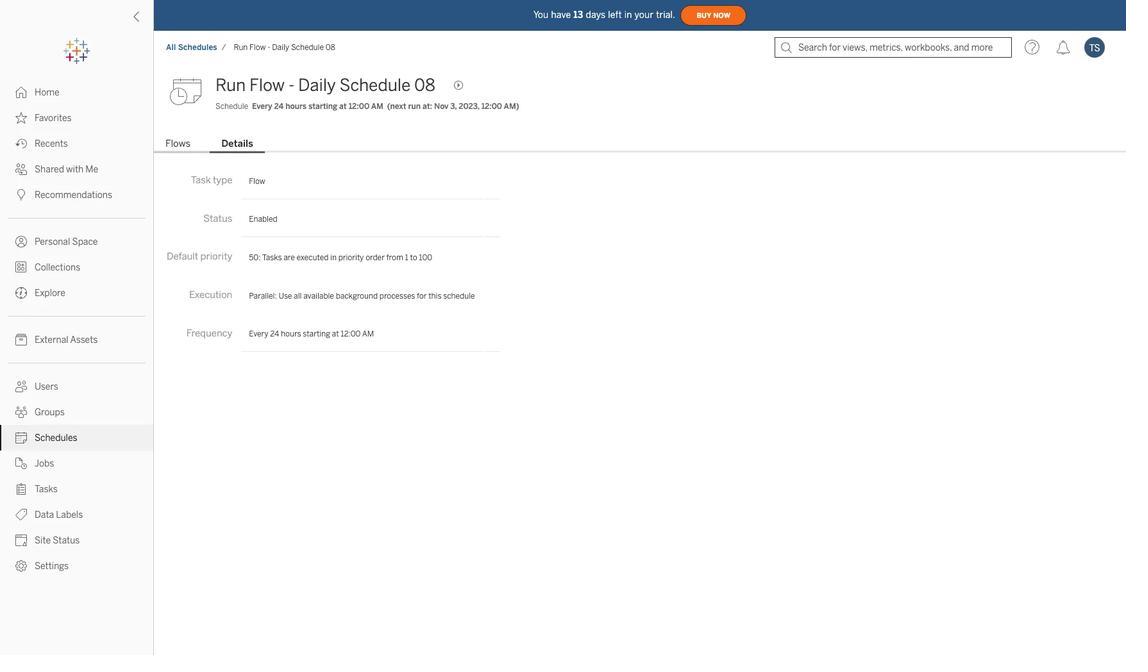 Task type: vqa. For each thing, say whether or not it's contained in the screenshot.
Data Labels
yes



Task type: locate. For each thing, give the bounding box(es) containing it.
type
[[213, 175, 233, 186]]

1 vertical spatial 08
[[415, 75, 436, 96]]

0 vertical spatial starting
[[309, 102, 338, 111]]

24
[[274, 102, 284, 111], [270, 330, 279, 339]]

collections
[[35, 262, 80, 273]]

0 horizontal spatial status
[[53, 536, 80, 547]]

1 vertical spatial -
[[289, 75, 295, 96]]

run down /
[[216, 75, 246, 96]]

main navigation. press the up and down arrow keys to access links. element
[[0, 80, 153, 580]]

buy
[[697, 11, 712, 20]]

50: tasks are executed in priority order from 1 to 100
[[249, 254, 433, 263]]

1 vertical spatial starting
[[303, 330, 330, 339]]

starting
[[309, 102, 338, 111], [303, 330, 330, 339]]

priority
[[201, 251, 233, 263], [339, 254, 364, 263]]

12:00 left 'am)'
[[482, 102, 502, 111]]

0 vertical spatial daily
[[272, 43, 290, 52]]

personal space
[[35, 237, 98, 248]]

1 vertical spatial at
[[332, 330, 339, 339]]

priority left the "order"
[[339, 254, 364, 263]]

site status link
[[0, 528, 153, 554]]

days
[[586, 9, 606, 20]]

at
[[340, 102, 347, 111], [332, 330, 339, 339]]

12:00
[[349, 102, 370, 111], [482, 102, 502, 111], [341, 330, 361, 339]]

hours
[[286, 102, 307, 111], [281, 330, 301, 339]]

3,
[[451, 102, 457, 111]]

- down run flow - daily schedule 08 element
[[289, 75, 295, 96]]

shared with me link
[[0, 157, 153, 182]]

1 horizontal spatial status
[[204, 213, 233, 225]]

labels
[[56, 510, 83, 521]]

flow down run flow - daily schedule 08 element
[[250, 75, 285, 96]]

every
[[252, 102, 272, 111], [249, 330, 269, 339]]

schedule every 24 hours starting at 12:00 am (next run at: nov 3, 2023, 12:00 am)
[[216, 102, 520, 111]]

1 horizontal spatial at
[[340, 102, 347, 111]]

status right site
[[53, 536, 80, 547]]

schedule image
[[169, 73, 208, 111]]

status down 'type'
[[204, 213, 233, 225]]

0 horizontal spatial at
[[332, 330, 339, 339]]

status
[[204, 213, 233, 225], [53, 536, 80, 547]]

this
[[429, 292, 442, 301]]

0 vertical spatial status
[[204, 213, 233, 225]]

1 vertical spatial in
[[331, 254, 337, 263]]

priority right 'default'
[[201, 251, 233, 263]]

tasks
[[262, 254, 282, 263], [35, 485, 58, 495]]

0 horizontal spatial daily
[[272, 43, 290, 52]]

nov
[[434, 102, 449, 111]]

frequency
[[187, 328, 233, 339]]

every down parallel:
[[249, 330, 269, 339]]

in right the left
[[625, 9, 633, 20]]

1 horizontal spatial priority
[[339, 254, 364, 263]]

all schedules /
[[166, 43, 226, 52]]

0 horizontal spatial schedules
[[35, 433, 77, 444]]

am down the parallel: use all available background processes for this schedule
[[362, 330, 374, 339]]

1 vertical spatial tasks
[[35, 485, 58, 495]]

0 vertical spatial flow
[[250, 43, 266, 52]]

every up details
[[252, 102, 272, 111]]

schedule
[[291, 43, 324, 52], [340, 75, 411, 96], [216, 102, 248, 111]]

0 horizontal spatial tasks
[[35, 485, 58, 495]]

daily down run flow - daily schedule 08 element
[[298, 75, 336, 96]]

1 horizontal spatial 08
[[415, 75, 436, 96]]

2 vertical spatial schedule
[[216, 102, 248, 111]]

run
[[234, 43, 248, 52], [216, 75, 246, 96]]

1 vertical spatial run
[[216, 75, 246, 96]]

24 down run flow - daily schedule 08 element
[[274, 102, 284, 111]]

flow right /
[[250, 43, 266, 52]]

daily right /
[[272, 43, 290, 52]]

run inside main content
[[216, 75, 246, 96]]

1 vertical spatial daily
[[298, 75, 336, 96]]

you
[[534, 9, 549, 20]]

now
[[714, 11, 731, 20]]

schedules down groups
[[35, 433, 77, 444]]

schedules link
[[0, 426, 153, 451]]

1 vertical spatial run flow - daily schedule 08
[[216, 75, 436, 96]]

users
[[35, 382, 58, 393]]

0 vertical spatial tasks
[[262, 254, 282, 263]]

are
[[284, 254, 295, 263]]

0 vertical spatial in
[[625, 9, 633, 20]]

data
[[35, 510, 54, 521]]

0 vertical spatial schedule
[[291, 43, 324, 52]]

run flow - daily schedule 08
[[234, 43, 336, 52], [216, 75, 436, 96]]

your
[[635, 9, 654, 20]]

0 horizontal spatial -
[[268, 43, 270, 52]]

flow right 'type'
[[249, 177, 266, 186]]

am left (next on the top
[[371, 102, 384, 111]]

0 vertical spatial 08
[[326, 43, 336, 52]]

tasks down jobs
[[35, 485, 58, 495]]

1 vertical spatial schedule
[[340, 75, 411, 96]]

2 horizontal spatial schedule
[[340, 75, 411, 96]]

recommendations link
[[0, 182, 153, 208]]

2 vertical spatial flow
[[249, 177, 266, 186]]

0 horizontal spatial 08
[[326, 43, 336, 52]]

have
[[552, 9, 571, 20]]

at:
[[423, 102, 433, 111]]

0 vertical spatial -
[[268, 43, 270, 52]]

run flow - daily schedule 08 element
[[230, 43, 339, 52]]

settings
[[35, 562, 69, 572]]

am)
[[504, 102, 520, 111]]

in right executed
[[331, 254, 337, 263]]

24 down use
[[270, 330, 279, 339]]

schedules left /
[[178, 43, 217, 52]]

tasks right 50:
[[262, 254, 282, 263]]

shared with me
[[35, 164, 98, 175]]

users link
[[0, 374, 153, 400]]

1 horizontal spatial -
[[289, 75, 295, 96]]

buy now button
[[681, 5, 747, 26]]

at left (next on the top
[[340, 102, 347, 111]]

0 vertical spatial schedules
[[178, 43, 217, 52]]

1 vertical spatial schedules
[[35, 433, 77, 444]]

executed
[[297, 254, 329, 263]]

flow
[[250, 43, 266, 52], [250, 75, 285, 96], [249, 177, 266, 186]]

in
[[625, 9, 633, 20], [331, 254, 337, 263]]

1 horizontal spatial daily
[[298, 75, 336, 96]]

0 vertical spatial run
[[234, 43, 248, 52]]

- right /
[[268, 43, 270, 52]]

1 horizontal spatial tasks
[[262, 254, 282, 263]]

schedule
[[444, 292, 475, 301]]

run flow - daily schedule 08 right /
[[234, 43, 336, 52]]

1 vertical spatial status
[[53, 536, 80, 547]]

1 horizontal spatial schedules
[[178, 43, 217, 52]]

schedules
[[178, 43, 217, 52], [35, 433, 77, 444]]

run right /
[[234, 43, 248, 52]]

to
[[410, 254, 418, 263]]

at down available
[[332, 330, 339, 339]]

run
[[409, 102, 421, 111]]

schedules inside main navigation. press the up and down arrow keys to access links. element
[[35, 433, 77, 444]]

external
[[35, 335, 68, 346]]

1 vertical spatial 24
[[270, 330, 279, 339]]

0 vertical spatial run flow - daily schedule 08
[[234, 43, 336, 52]]

1 horizontal spatial schedule
[[291, 43, 324, 52]]

08
[[326, 43, 336, 52], [415, 75, 436, 96]]

0 horizontal spatial in
[[331, 254, 337, 263]]

me
[[86, 164, 98, 175]]

background
[[336, 292, 378, 301]]

hours down run flow - daily schedule 08 element
[[286, 102, 307, 111]]

hours down use
[[281, 330, 301, 339]]

1 vertical spatial am
[[362, 330, 374, 339]]

in inside run flow - daily schedule 08 main content
[[331, 254, 337, 263]]

run flow - daily schedule 08 up 'schedule every 24 hours starting at 12:00 am (next run at: nov 3, 2023, 12:00 am)'
[[216, 75, 436, 96]]

daily
[[272, 43, 290, 52], [298, 75, 336, 96]]



Task type: describe. For each thing, give the bounding box(es) containing it.
- inside run flow - daily schedule 08 main content
[[289, 75, 295, 96]]

personal space link
[[0, 229, 153, 255]]

1 horizontal spatial in
[[625, 9, 633, 20]]

12:00 left (next on the top
[[349, 102, 370, 111]]

data labels
[[35, 510, 83, 521]]

12:00 down background
[[341, 330, 361, 339]]

order
[[366, 254, 385, 263]]

trial.
[[657, 9, 676, 20]]

for
[[417, 292, 427, 301]]

parallel: use all available background processes for this schedule
[[249, 292, 475, 301]]

tasks inside main navigation. press the up and down arrow keys to access links. element
[[35, 485, 58, 495]]

external assets
[[35, 335, 98, 346]]

home
[[35, 87, 60, 98]]

site status
[[35, 536, 80, 547]]

buy now
[[697, 11, 731, 20]]

enabled
[[249, 215, 278, 224]]

from
[[387, 254, 404, 263]]

favorites link
[[0, 105, 153, 131]]

run flow - daily schedule 08 main content
[[154, 64, 1127, 656]]

Search for views, metrics, workbooks, and more text field
[[775, 37, 1013, 58]]

settings link
[[0, 554, 153, 580]]

all
[[166, 43, 176, 52]]

all schedules link
[[166, 42, 218, 53]]

navigation panel element
[[0, 39, 153, 580]]

recommendations
[[35, 190, 112, 201]]

default priority
[[167, 251, 233, 263]]

execution
[[189, 289, 233, 301]]

0 vertical spatial am
[[371, 102, 384, 111]]

external assets link
[[0, 327, 153, 353]]

processes
[[380, 292, 415, 301]]

you have 13 days left in your trial.
[[534, 9, 676, 20]]

groups link
[[0, 400, 153, 426]]

0 vertical spatial 24
[[274, 102, 284, 111]]

data labels link
[[0, 503, 153, 528]]

2023,
[[459, 102, 480, 111]]

favorites
[[35, 113, 72, 124]]

jobs
[[35, 459, 54, 470]]

tasks inside run flow - daily schedule 08 main content
[[262, 254, 282, 263]]

50:
[[249, 254, 261, 263]]

left
[[609, 9, 622, 20]]

task
[[191, 175, 211, 186]]

1 vertical spatial hours
[[281, 330, 301, 339]]

explore link
[[0, 280, 153, 306]]

collections link
[[0, 255, 153, 280]]

tasks link
[[0, 477, 153, 503]]

task type
[[191, 175, 233, 186]]

status inside run flow - daily schedule 08 main content
[[204, 213, 233, 225]]

available
[[304, 292, 334, 301]]

default
[[167, 251, 198, 263]]

100
[[419, 254, 433, 263]]

08 inside main content
[[415, 75, 436, 96]]

0 vertical spatial at
[[340, 102, 347, 111]]

explore
[[35, 288, 65, 299]]

1 vertical spatial every
[[249, 330, 269, 339]]

1 vertical spatial flow
[[250, 75, 285, 96]]

recents
[[35, 139, 68, 150]]

(next
[[387, 102, 407, 111]]

every 24 hours starting at 12:00 am
[[249, 330, 374, 339]]

personal
[[35, 237, 70, 248]]

1
[[405, 254, 409, 263]]

shared
[[35, 164, 64, 175]]

daily inside main content
[[298, 75, 336, 96]]

assets
[[70, 335, 98, 346]]

status inside main navigation. press the up and down arrow keys to access links. element
[[53, 536, 80, 547]]

jobs link
[[0, 451, 153, 477]]

0 horizontal spatial priority
[[201, 251, 233, 263]]

recents link
[[0, 131, 153, 157]]

with
[[66, 164, 84, 175]]

run flow - daily schedule 08 inside main content
[[216, 75, 436, 96]]

all
[[294, 292, 302, 301]]

0 horizontal spatial schedule
[[216, 102, 248, 111]]

flows
[[166, 138, 191, 150]]

/
[[222, 43, 226, 52]]

sub-spaces tab list
[[154, 137, 1127, 153]]

parallel:
[[249, 292, 277, 301]]

use
[[279, 292, 292, 301]]

13
[[574, 9, 584, 20]]

0 vertical spatial hours
[[286, 102, 307, 111]]

details
[[222, 138, 253, 150]]

0 vertical spatial every
[[252, 102, 272, 111]]

space
[[72, 237, 98, 248]]

home link
[[0, 80, 153, 105]]

site
[[35, 536, 51, 547]]

groups
[[35, 408, 65, 418]]



